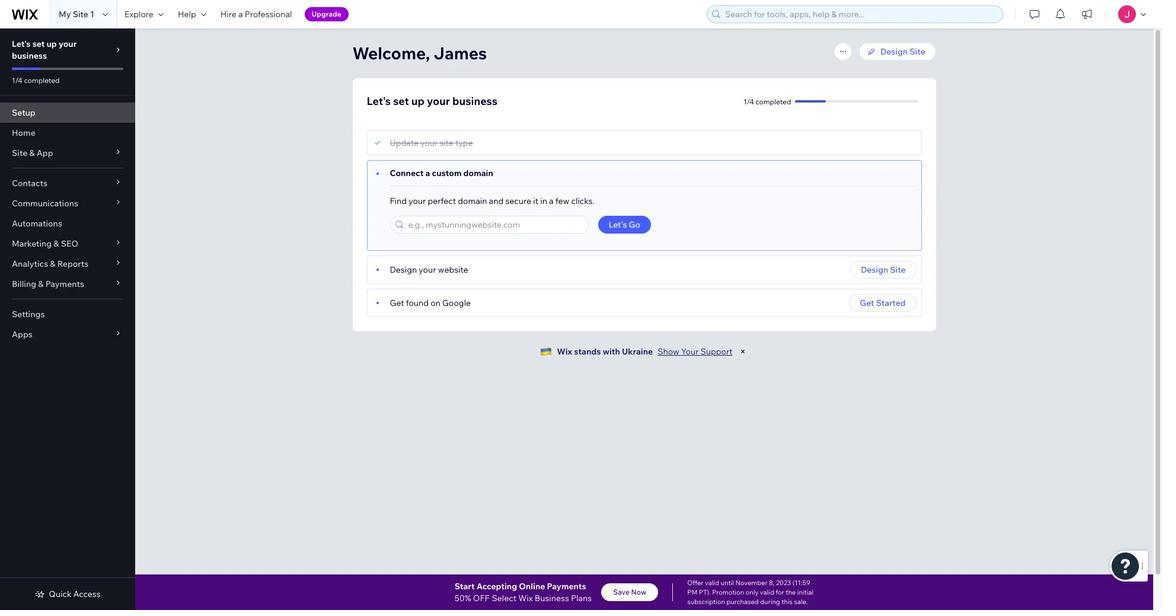 Task type: locate. For each thing, give the bounding box(es) containing it.
access
[[73, 589, 101, 600]]

50%
[[455, 593, 471, 604]]

1 vertical spatial domain
[[458, 196, 487, 206]]

e.g., mystunningwebsite.com field
[[405, 217, 585, 233]]

1 horizontal spatial 1/4 completed
[[744, 97, 792, 106]]

your right find on the top of page
[[409, 196, 426, 206]]

quick access button
[[35, 589, 101, 600]]

a for professional
[[238, 9, 243, 20]]

online
[[519, 581, 545, 592]]

a right the hire
[[238, 9, 243, 20]]

pt).
[[699, 588, 711, 597]]

offer
[[688, 579, 704, 587]]

let's set up your business inside sidebar element
[[12, 39, 77, 61]]

& left reports
[[50, 259, 55, 269]]

get inside get started button
[[860, 298, 875, 308]]

1/4 completed inside sidebar element
[[12, 76, 60, 85]]

in
[[541, 196, 547, 206]]

setup link
[[0, 103, 135, 123]]

valid up during
[[760, 588, 775, 597]]

1 vertical spatial wix
[[519, 593, 533, 604]]

2 vertical spatial a
[[549, 196, 554, 206]]

start
[[455, 581, 475, 592]]

sidebar element
[[0, 28, 135, 610]]

& right billing
[[38, 279, 44, 290]]

find your perfect domain and secure it in a few clicks.
[[390, 196, 595, 206]]

type
[[456, 138, 473, 148]]

1 horizontal spatial payments
[[547, 581, 587, 592]]

1 horizontal spatial a
[[426, 168, 430, 179]]

your inside let's set up your business
[[59, 39, 77, 49]]

0 horizontal spatial business
[[12, 50, 47, 61]]

and
[[489, 196, 504, 206]]

wix inside start accepting online payments 50% off select wix business plans
[[519, 593, 533, 604]]

0 horizontal spatial wix
[[519, 593, 533, 604]]

get left found
[[390, 298, 404, 308]]

professional
[[245, 9, 292, 20]]

business up type
[[453, 94, 498, 108]]

& for analytics
[[50, 259, 55, 269]]

0 vertical spatial wix
[[557, 346, 573, 357]]

1 vertical spatial payments
[[547, 581, 587, 592]]

domain left the and
[[458, 196, 487, 206]]

only
[[746, 588, 759, 597]]

the
[[786, 588, 796, 597]]

0 horizontal spatial up
[[47, 39, 57, 49]]

explore
[[125, 9, 154, 20]]

0 vertical spatial a
[[238, 9, 243, 20]]

2 horizontal spatial a
[[549, 196, 554, 206]]

offer valid until november 8, 2023 (11:59 pm pt). promotion only valid for the initial subscription purchased during this sale.
[[688, 579, 814, 606]]

domain
[[464, 168, 493, 179], [458, 196, 487, 206]]

update your site type
[[390, 138, 473, 148]]

0 horizontal spatial 1/4 completed
[[12, 76, 60, 85]]

ukraine
[[622, 346, 653, 357]]

design site
[[881, 46, 926, 57], [861, 265, 906, 275]]

1 horizontal spatial completed
[[756, 97, 792, 106]]

a right in at top
[[549, 196, 554, 206]]

0 vertical spatial let's set up your business
[[12, 39, 77, 61]]

& inside popup button
[[50, 259, 55, 269]]

0 vertical spatial up
[[47, 39, 57, 49]]

your left site
[[421, 138, 438, 148]]

0 vertical spatial business
[[12, 50, 47, 61]]

a left custom on the left top
[[426, 168, 430, 179]]

upgrade
[[312, 9, 342, 18]]

0 horizontal spatial let's set up your business
[[12, 39, 77, 61]]

1 get from the left
[[390, 298, 404, 308]]

let's set up your business up update your site type at left
[[367, 94, 498, 108]]

payments down analytics & reports popup button at top
[[45, 279, 84, 290]]

1 horizontal spatial wix
[[557, 346, 573, 357]]

james
[[434, 43, 487, 63]]

let's inside button
[[609, 219, 627, 230]]

1 horizontal spatial business
[[453, 94, 498, 108]]

site & app button
[[0, 143, 135, 163]]

a for custom
[[426, 168, 430, 179]]

your for find
[[409, 196, 426, 206]]

domain for custom
[[464, 168, 493, 179]]

domain up find your perfect domain and secure it in a few clicks.
[[464, 168, 493, 179]]

quick
[[49, 589, 72, 600]]

app
[[37, 148, 53, 158]]

billing & payments button
[[0, 274, 135, 294]]

custom
[[432, 168, 462, 179]]

your down my
[[59, 39, 77, 49]]

initial
[[798, 588, 814, 597]]

connect
[[390, 168, 424, 179]]

up
[[47, 39, 57, 49], [412, 94, 425, 108]]

2 horizontal spatial let's
[[609, 219, 627, 230]]

payments
[[45, 279, 84, 290], [547, 581, 587, 592]]

business
[[12, 50, 47, 61], [453, 94, 498, 108]]

1 vertical spatial valid
[[760, 588, 775, 597]]

1 vertical spatial set
[[393, 94, 409, 108]]

let's
[[12, 39, 31, 49], [367, 94, 391, 108], [609, 219, 627, 230]]

1 vertical spatial 1/4 completed
[[744, 97, 792, 106]]

analytics & reports
[[12, 259, 89, 269]]

1 vertical spatial 1/4
[[744, 97, 754, 106]]

design up found
[[390, 265, 417, 275]]

1 horizontal spatial get
[[860, 298, 875, 308]]

get for get found on google
[[390, 298, 404, 308]]

until
[[721, 579, 734, 587]]

0 vertical spatial let's
[[12, 39, 31, 49]]

welcome, james
[[353, 43, 487, 63]]

1 vertical spatial design site
[[861, 265, 906, 275]]

design site up 'get started' at the right of the page
[[861, 265, 906, 275]]

0 horizontal spatial valid
[[705, 579, 720, 587]]

0 vertical spatial domain
[[464, 168, 493, 179]]

accepting
[[477, 581, 517, 592]]

design site down search for tools, apps, help & more... 'field'
[[881, 46, 926, 57]]

1 horizontal spatial up
[[412, 94, 425, 108]]

0 vertical spatial 1/4 completed
[[12, 76, 60, 85]]

0 vertical spatial completed
[[24, 76, 60, 85]]

found
[[406, 298, 429, 308]]

valid
[[705, 579, 720, 587], [760, 588, 775, 597]]

Search for tools, apps, help & more... field
[[722, 6, 1000, 23]]

wix down online
[[519, 593, 533, 604]]

completed
[[24, 76, 60, 85], [756, 97, 792, 106]]

for
[[776, 588, 785, 597]]

1 vertical spatial up
[[412, 94, 425, 108]]

0 horizontal spatial set
[[32, 39, 45, 49]]

reports
[[57, 259, 89, 269]]

completed inside sidebar element
[[24, 76, 60, 85]]

0 horizontal spatial payments
[[45, 279, 84, 290]]

1 vertical spatial completed
[[756, 97, 792, 106]]

0 horizontal spatial a
[[238, 9, 243, 20]]

1 horizontal spatial 1/4
[[744, 97, 754, 106]]

site
[[73, 9, 88, 20], [910, 46, 926, 57], [12, 148, 27, 158], [891, 265, 906, 275]]

0 vertical spatial 1/4
[[12, 76, 22, 85]]

get found on google
[[390, 298, 471, 308]]

1 vertical spatial let's set up your business
[[367, 94, 498, 108]]

1/4 completed
[[12, 76, 60, 85], [744, 97, 792, 106]]

payments up business
[[547, 581, 587, 592]]

1/4 inside sidebar element
[[12, 76, 22, 85]]

let's set up your business
[[12, 39, 77, 61], [367, 94, 498, 108]]

2 get from the left
[[860, 298, 875, 308]]

get left started
[[860, 298, 875, 308]]

up inside let's set up your business
[[47, 39, 57, 49]]

business up setup
[[12, 50, 47, 61]]

quick access
[[49, 589, 101, 600]]

let's set up your business down my
[[12, 39, 77, 61]]

purchased
[[727, 598, 759, 606]]

your
[[59, 39, 77, 49], [427, 94, 450, 108], [421, 138, 438, 148], [409, 196, 426, 206], [419, 265, 436, 275]]

1 vertical spatial a
[[426, 168, 430, 179]]

0 horizontal spatial let's
[[12, 39, 31, 49]]

get
[[390, 298, 404, 308], [860, 298, 875, 308]]

find
[[390, 196, 407, 206]]

your left website
[[419, 265, 436, 275]]

billing & payments
[[12, 279, 84, 290]]

1 horizontal spatial set
[[393, 94, 409, 108]]

0 horizontal spatial completed
[[24, 76, 60, 85]]

get started
[[860, 298, 906, 308]]

communications
[[12, 198, 78, 209]]

2 vertical spatial let's
[[609, 219, 627, 230]]

& inside popup button
[[54, 238, 59, 249]]

0 horizontal spatial get
[[390, 298, 404, 308]]

wix left 'stands'
[[557, 346, 573, 357]]

hire a professional
[[221, 9, 292, 20]]

on
[[431, 298, 441, 308]]

1 horizontal spatial let's
[[367, 94, 391, 108]]

& left app
[[29, 148, 35, 158]]

your up update your site type at left
[[427, 94, 450, 108]]

show
[[658, 346, 680, 357]]

0 horizontal spatial 1/4
[[12, 76, 22, 85]]

valid up pt).
[[705, 579, 720, 587]]

design up 'get started' at the right of the page
[[861, 265, 889, 275]]

& for marketing
[[54, 238, 59, 249]]

design
[[881, 46, 908, 57], [390, 265, 417, 275], [861, 265, 889, 275]]

domain for perfect
[[458, 196, 487, 206]]

& left seo
[[54, 238, 59, 249]]

0 vertical spatial set
[[32, 39, 45, 49]]

stands
[[574, 346, 601, 357]]

0 vertical spatial payments
[[45, 279, 84, 290]]



Task type: vqa. For each thing, say whether or not it's contained in the screenshot.
Ukraine at the bottom of page
yes



Task type: describe. For each thing, give the bounding box(es) containing it.
get started button
[[850, 294, 917, 312]]

design site link
[[860, 43, 936, 61]]

1 vertical spatial business
[[453, 94, 498, 108]]

1
[[90, 9, 94, 20]]

design your website
[[390, 265, 468, 275]]

my
[[59, 9, 71, 20]]

apps
[[12, 329, 32, 340]]

hire a professional link
[[213, 0, 299, 28]]

design site inside button
[[861, 265, 906, 275]]

site
[[440, 138, 454, 148]]

settings
[[12, 309, 45, 320]]

plans
[[571, 593, 592, 604]]

settings link
[[0, 304, 135, 325]]

design inside button
[[861, 265, 889, 275]]

your
[[682, 346, 699, 357]]

communications button
[[0, 193, 135, 214]]

this
[[782, 598, 793, 606]]

show your support button
[[658, 346, 733, 357]]

go
[[629, 219, 641, 230]]

marketing & seo
[[12, 238, 78, 249]]

few
[[556, 196, 570, 206]]

connect a custom domain
[[390, 168, 493, 179]]

sale.
[[795, 598, 808, 606]]

wix stands with ukraine show your support
[[557, 346, 733, 357]]

setup
[[12, 107, 35, 118]]

your for update
[[421, 138, 438, 148]]

save now
[[614, 588, 647, 597]]

subscription
[[688, 598, 725, 606]]

your for design
[[419, 265, 436, 275]]

hire
[[221, 9, 237, 20]]

1 horizontal spatial let's set up your business
[[367, 94, 498, 108]]

design down search for tools, apps, help & more... 'field'
[[881, 46, 908, 57]]

select
[[492, 593, 517, 604]]

apps button
[[0, 325, 135, 345]]

google
[[443, 298, 471, 308]]

help button
[[171, 0, 213, 28]]

november
[[736, 579, 768, 587]]

during
[[761, 598, 781, 606]]

let's go
[[609, 219, 641, 230]]

let's go button
[[598, 216, 651, 234]]

marketing & seo button
[[0, 234, 135, 254]]

help
[[178, 9, 196, 20]]

save
[[614, 588, 630, 597]]

1 vertical spatial let's
[[367, 94, 391, 108]]

analytics
[[12, 259, 48, 269]]

marketing
[[12, 238, 52, 249]]

website
[[438, 265, 468, 275]]

site inside button
[[891, 265, 906, 275]]

contacts
[[12, 178, 47, 189]]

upgrade button
[[305, 7, 349, 21]]

perfect
[[428, 196, 456, 206]]

site & app
[[12, 148, 53, 158]]

& for billing
[[38, 279, 44, 290]]

now
[[632, 588, 647, 597]]

site inside dropdown button
[[12, 148, 27, 158]]

get for get started
[[860, 298, 875, 308]]

& for site
[[29, 148, 35, 158]]

1 horizontal spatial valid
[[760, 588, 775, 597]]

payments inside dropdown button
[[45, 279, 84, 290]]

secure
[[506, 196, 532, 206]]

contacts button
[[0, 173, 135, 193]]

0 vertical spatial design site
[[881, 46, 926, 57]]

update
[[390, 138, 419, 148]]

my site 1
[[59, 9, 94, 20]]

payments inside start accepting online payments 50% off select wix business plans
[[547, 581, 587, 592]]

welcome,
[[353, 43, 430, 63]]

billing
[[12, 279, 36, 290]]

business inside let's set up your business
[[12, 50, 47, 61]]

pm
[[688, 588, 698, 597]]

let's inside let's set up your business
[[12, 39, 31, 49]]

0 vertical spatial valid
[[705, 579, 720, 587]]

2023
[[776, 579, 792, 587]]

off
[[473, 593, 490, 604]]

save now button
[[602, 584, 659, 602]]

home link
[[0, 123, 135, 143]]

it
[[533, 196, 539, 206]]

(11:59
[[793, 579, 811, 587]]

started
[[877, 298, 906, 308]]

analytics & reports button
[[0, 254, 135, 274]]

automations
[[12, 218, 62, 229]]

set inside let's set up your business
[[32, 39, 45, 49]]

business
[[535, 593, 569, 604]]

clicks.
[[572, 196, 595, 206]]

with
[[603, 346, 620, 357]]

design site button
[[851, 261, 917, 279]]



